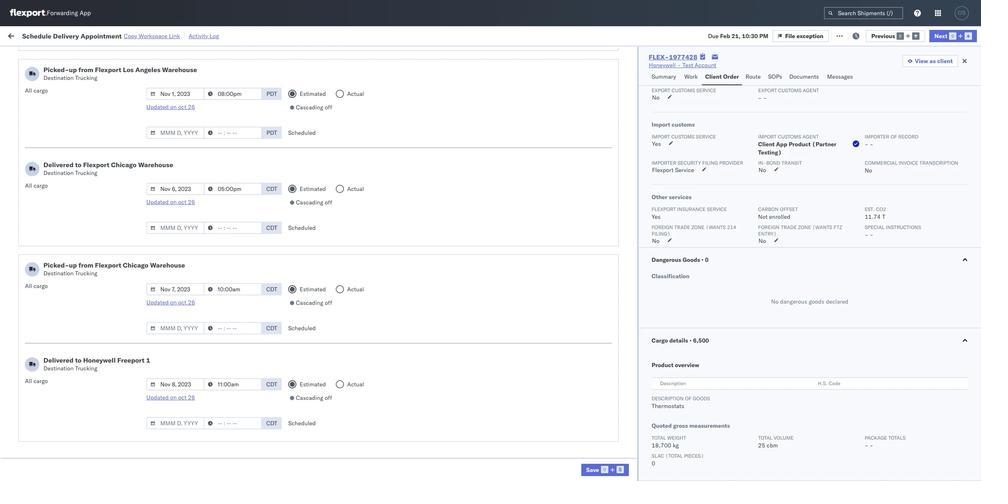 Task type: vqa. For each thing, say whether or not it's contained in the screenshot.


Task type: describe. For each thing, give the bounding box(es) containing it.
3 flex-2130387 from the top
[[595, 351, 638, 359]]

record
[[899, 134, 919, 140]]

flex-1660288
[[595, 81, 638, 88]]

2 2:59 am edt, nov 5, 2022 from the top
[[173, 117, 245, 124]]

est, down 2:59 am est, jan 13, 2023
[[201, 297, 213, 305]]

filing
[[703, 160, 718, 166]]

1660288
[[613, 81, 638, 88]]

2 schedule pickup from los angeles, ca button from the top
[[19, 134, 120, 143]]

schedule pickup from los angeles, ca for fourth the schedule pickup from los angeles, ca link from the top
[[19, 207, 120, 214]]

est, up 8:30 pm est, feb 4, 2023
[[198, 424, 210, 431]]

2 integration from the left
[[473, 442, 501, 449]]

9,
[[223, 189, 229, 196]]

gross
[[674, 423, 688, 430]]

from inside confirm pickup from rotterdam, netherlands link
[[61, 405, 73, 413]]

1662119
[[613, 333, 638, 341]]

uetu5238478 for schedule pickup from los angeles, ca
[[714, 207, 753, 214]]

0 horizontal spatial exception
[[797, 32, 824, 40]]

1 horizontal spatial file
[[841, 32, 851, 39]]

other
[[652, 194, 668, 201]]

3 clearance from the top
[[64, 351, 90, 358]]

quoted gross measurements
[[652, 423, 731, 430]]

edt, for 2nd the schedule pickup from los angeles, ca link from the top of the page
[[198, 135, 210, 142]]

import work button
[[66, 26, 107, 45]]

3 hlxu8034992 from the top
[[757, 135, 797, 142]]

0 horizontal spatial file exception
[[786, 32, 824, 40]]

deadline
[[173, 66, 193, 72]]

los for second the schedule pickup from los angeles, ca link from the bottom
[[77, 279, 87, 286]]

4 1846748 from the top
[[613, 153, 638, 160]]

schedule delivery appointment for 2:59 am edt, nov 5, 2022
[[19, 98, 101, 106]]

slac
[[652, 453, 665, 459]]

security
[[678, 160, 702, 166]]

off for delivered to honeywell freeport 1
[[325, 395, 332, 402]]

2 schedule pickup from los angeles, ca link from the top
[[19, 134, 120, 142]]

to for honeywell
[[75, 357, 82, 365]]

cascading off for delivered to honeywell freeport 1
[[296, 395, 332, 402]]

1 clearance from the top
[[64, 80, 90, 88]]

est, up the 9:00 am est, dec 24, 2022
[[197, 243, 209, 250]]

1 hlxu8034992 from the top
[[757, 98, 797, 106]]

0 horizontal spatial file
[[786, 32, 796, 40]]

filtered by:
[[8, 50, 38, 58]]

1 horizontal spatial exception
[[853, 32, 880, 39]]

0 vertical spatial 0
[[706, 256, 709, 264]]

all cargo for picked-up from flexport chicago warehouse
[[25, 283, 48, 290]]

1 test123456 from the top
[[741, 99, 775, 106]]

from inside picked-up from flexport los angeles warehouse destination trucking
[[79, 66, 93, 74]]

3 ceau7522281, hlxu6269489, hlxu8034992 from the top
[[670, 135, 797, 142]]

lhuu7894563, uetu5238478 for schedule delivery appointment
[[670, 225, 753, 232]]

importer security filing provider
[[652, 160, 744, 166]]

code
[[830, 381, 841, 387]]

mmm d, yyyy text field for picked-up from flexport los angeles warehouse
[[146, 88, 205, 100]]

3 2130384 from the top
[[613, 442, 638, 449]]

picked- for picked-up from flexport los angeles warehouse
[[43, 66, 69, 74]]

link
[[169, 32, 180, 40]]

progress
[[129, 51, 149, 57]]

est, down 8:30 am est, feb 3, 2023
[[197, 442, 209, 449]]

aug
[[212, 81, 223, 88]]

(wants for ftz
[[813, 224, 833, 231]]

export for export customs agent - -
[[759, 87, 777, 94]]

copy workspace link button
[[124, 32, 180, 40]]

flexport insurance service yes
[[652, 206, 727, 221]]

honeywell - test account link
[[649, 61, 717, 69]]

6 1846748 from the top
[[613, 189, 638, 196]]

confirm inside button
[[19, 405, 40, 413]]

1893174
[[613, 279, 638, 287]]

ocean fcl for 8:30 pm est, jan 30, 2023
[[331, 387, 360, 395]]

est, down the 9:00 am est, dec 24, 2022
[[198, 279, 210, 287]]

6 hlxu6269489, from the top
[[713, 189, 755, 196]]

4 resize handle column header from the left
[[388, 64, 398, 482]]

(partner
[[813, 141, 837, 148]]

confirm delivery for 9:00
[[19, 261, 62, 268]]

customs for third "upload customs clearance documents" link from the top of the page
[[39, 351, 62, 358]]

2 integration test account - karl lagerfeld from the left
[[473, 442, 580, 449]]

0 horizontal spatial account
[[444, 442, 466, 449]]

ocean for 3:00 am edt, aug 19, 2022
[[331, 81, 348, 88]]

los for 2nd the schedule pickup from los angeles, ca link from the top of the page
[[77, 134, 87, 142]]

goods for of
[[693, 396, 711, 402]]

est, up 2:59 am est, jan 13, 2023
[[198, 261, 210, 269]]

4 hlxu6269489, from the top
[[713, 153, 755, 160]]

activity log button
[[189, 31, 219, 41]]

est, left 25,
[[198, 333, 210, 341]]

ymluw236679313
[[741, 81, 793, 88]]

filtered
[[8, 50, 28, 58]]

1 resize handle column header from the left
[[158, 64, 168, 482]]

angeles, for confirm pickup from los angeles, ca "link"
[[85, 243, 107, 250]]

1 cdt from the top
[[266, 185, 277, 193]]

import customs service
[[652, 134, 716, 140]]

2 confirm pickup from rotterdam, netherlands from the top
[[19, 459, 137, 467]]

customs for 3rd "upload customs clearance documents" link from the bottom of the page
[[39, 189, 62, 196]]

msdu7304509
[[670, 279, 711, 286]]

214
[[728, 224, 737, 231]]

2023 right 30, on the left bottom of page
[[232, 387, 246, 395]]

1 2:59 from the top
[[173, 99, 185, 106]]

5 -- : -- -- text field from the top
[[204, 322, 262, 335]]

service inside flexport insurance service yes
[[707, 206, 727, 213]]

7 am from the top
[[187, 225, 196, 232]]

client order button
[[702, 69, 743, 85]]

no down in- at the right top of page
[[759, 167, 767, 174]]

-- : -- -- text field for 1
[[204, 418, 262, 430]]

omkar for 2:59 am edt, nov 5, 2022
[[877, 135, 894, 142]]

5 schedule delivery appointment link from the top
[[19, 369, 101, 377]]

warehouse inside delivered to flexport chicago warehouse destination trucking
[[138, 161, 173, 169]]

2 hlxu6269489, from the top
[[713, 117, 755, 124]]

2023 down 2:59 am est, jan 13, 2023
[[235, 297, 250, 305]]

2 upload customs clearance documents link from the top
[[19, 188, 121, 196]]

by:
[[30, 50, 38, 58]]

copy
[[124, 32, 137, 40]]

3,
[[223, 424, 228, 431]]

5 hlxu6269489, from the top
[[713, 171, 755, 178]]

4 nyku9743990 from the top
[[670, 459, 710, 467]]

no down filing)
[[653, 238, 660, 245]]

3 2:59 am edt, nov 5, 2022 from the top
[[173, 135, 245, 142]]

dangerous goods • 0
[[652, 256, 709, 264]]

ocean fcl for 9:00 am est, dec 24, 2022
[[331, 261, 360, 269]]

provider
[[720, 160, 744, 166]]

6 schedule pickup from los angeles, ca button from the top
[[19, 333, 120, 342]]

updated on oct 26 button for picked-up from flexport chicago warehouse
[[146, 299, 195, 306]]

ca inside confirm pickup from los angeles, ca "link"
[[109, 243, 117, 250]]

batch action button
[[923, 29, 976, 42]]

3 schedule pickup from los angeles, ca button from the top
[[19, 170, 120, 179]]

flexport inside picked-up from flexport los angeles warehouse destination trucking
[[95, 66, 121, 74]]

3 nyku9743990 from the top
[[670, 441, 710, 449]]

chicago inside delivered to flexport chicago warehouse destination trucking
[[111, 161, 137, 169]]

t
[[883, 213, 886, 221]]

2 schedule delivery appointment link from the top
[[19, 152, 101, 160]]

2 test123456 from the top
[[741, 135, 775, 142]]

3 1889466 from the top
[[613, 243, 638, 250]]

flexport. image
[[10, 9, 47, 17]]

4 schedule pickup from los angeles, ca link from the top
[[19, 206, 120, 214]]

3 flex-2130384 from the top
[[595, 442, 638, 449]]

1 schedule pickup from los angeles, ca link from the top
[[19, 116, 120, 124]]

description of goods thermostats
[[652, 396, 711, 410]]

status
[[45, 51, 59, 57]]

measurements
[[690, 423, 731, 430]]

1 2130384 from the top
[[613, 369, 638, 377]]

fcl for 3:00 am edt, aug 19, 2022
[[349, 81, 360, 88]]

ocean for 7:00 pm est, dec 23, 2022
[[331, 243, 348, 250]]

dec for confirm pickup from los angeles, ca
[[211, 243, 222, 250]]

3 omkar from the top
[[877, 153, 894, 160]]

1 integration test account - karl lagerfeld from the left
[[402, 442, 509, 449]]

jan up 25,
[[214, 315, 224, 323]]

goods for dangerous
[[809, 298, 825, 306]]

updated for chicago
[[146, 299, 169, 306]]

bond
[[767, 160, 781, 166]]

5 ceau7522281, hlxu6269489, hlxu8034992 from the top
[[670, 171, 797, 178]]

no inside commercial invoice transcription no
[[865, 167, 873, 174]]

updated on oct 26 for delivered to flexport chicago warehouse
[[146, 199, 195, 206]]

3 5, from the top
[[224, 135, 229, 142]]

agent
[[965, 333, 981, 341]]

schedule pickup from los angeles, ca for 4th the schedule pickup from los angeles, ca link from the bottom
[[19, 170, 120, 178]]

service for yes
[[696, 134, 716, 140]]

activity
[[189, 32, 208, 40]]

on for delivered to honeywell freeport 1
[[170, 394, 177, 402]]

of for thermostats
[[685, 396, 692, 402]]

4 flex-2130387 from the top
[[595, 406, 638, 413]]

delivered to honeywell freeport 1 destination trucking
[[43, 357, 150, 373]]

app for client
[[777, 141, 788, 148]]

7 resize handle column header from the left
[[656, 64, 666, 482]]

of for - -
[[891, 134, 898, 140]]

filing)
[[652, 231, 671, 237]]

6 resize handle column header from the left
[[568, 64, 578, 482]]

uetu5238478 for confirm pickup from los angeles, ca
[[714, 243, 753, 250]]

pickup for confirm pickup from los angeles, ca "link"
[[41, 243, 59, 250]]

flex-1846748 for 2nd the schedule pickup from los angeles, ca link from the top of the page
[[595, 135, 638, 142]]

h.s.
[[819, 381, 828, 387]]

1 schedule pickup from los angeles, ca button from the top
[[19, 116, 120, 125]]

2 gvcu5265864 from the top
[[670, 423, 710, 431]]

mbl/mawb numbers
[[741, 66, 791, 72]]

in-bond transit
[[759, 160, 802, 166]]

2 ceau7522281, hlxu6269489, hlxu8034992 from the top
[[670, 117, 797, 124]]

1 flex-2130384 from the top
[[595, 369, 638, 377]]

est, left 9,
[[198, 189, 210, 196]]

actual for picked-up from flexport los angeles warehouse
[[347, 90, 364, 98]]

14, for schedule delivery appointment
[[223, 225, 232, 232]]

for
[[79, 51, 85, 57]]

5 schedule delivery appointment from the top
[[19, 369, 101, 376]]

snoozed : no
[[172, 51, 201, 57]]

commercial invoice transcription no
[[865, 160, 959, 174]]

trucking inside picked-up from flexport los angeles warehouse destination trucking
[[75, 74, 97, 82]]

4 test123456 from the top
[[741, 171, 775, 178]]

rotterdam, for 'confirm pickup from rotterdam, netherlands' button
[[74, 405, 103, 413]]

importer for -
[[865, 134, 890, 140]]

ocean for 11:30 pm est, jan 23, 2023
[[331, 297, 348, 305]]

special instructions - -
[[865, 224, 922, 239]]

oct for picked-up from flexport chicago warehouse
[[178, 299, 187, 306]]

4 upload customs clearance documents link from the top
[[19, 441, 121, 449]]

6 hlxu8034992 from the top
[[757, 189, 797, 196]]

angeles, for fourth the schedule pickup from los angeles, ca link from the top
[[88, 207, 111, 214]]

5 mmm d, yyyy text field from the top
[[146, 322, 205, 335]]

2:59 am est, dec 14, 2022 for schedule delivery appointment
[[173, 225, 248, 232]]

4 clearance from the top
[[64, 441, 90, 449]]

next
[[935, 32, 948, 40]]

picked-up from flexport los angeles warehouse destination trucking
[[43, 66, 197, 82]]

export customs agent - -
[[759, 87, 820, 102]]

up for picked-up from flexport los angeles warehouse
[[69, 66, 77, 74]]

pm up "2:59 am est, jan 25, 2023"
[[190, 315, 199, 323]]

5 confirm from the top
[[19, 459, 40, 467]]

export for export customs service
[[652, 87, 671, 94]]

no left dangerous
[[772, 298, 779, 306]]

schedule delivery appointment button for 2:59 am edt, nov 5, 2022
[[19, 98, 101, 107]]

5 hlxu8034992 from the top
[[757, 171, 797, 178]]

2023 right 13,
[[232, 279, 246, 287]]

edt, for 4th "upload customs clearance documents" link from the bottom
[[198, 81, 210, 88]]

1 karl from the left
[[472, 442, 483, 449]]

updated on oct 26 for picked-up from flexport chicago warehouse
[[146, 299, 195, 306]]

3:00
[[173, 81, 185, 88]]

risk
[[170, 32, 180, 39]]

dangerous
[[652, 256, 682, 264]]

1 hlxu6269489, from the top
[[713, 98, 755, 106]]

foreign trade zone (wants ftz entry)
[[759, 224, 843, 237]]

21,
[[732, 32, 741, 40]]

3 upload customs clearance documents link from the top
[[19, 351, 121, 359]]

confirm delivery link for 8:30 am est, feb 3, 2023
[[19, 423, 62, 431]]

from inside picked-up from flexport chicago warehouse destination trucking
[[79, 261, 93, 270]]

insurance
[[678, 206, 706, 213]]

mmm d, yyyy text field for delivered to flexport chicago warehouse
[[146, 183, 205, 195]]

schedule pickup from rotterdam, netherlands button for 11:30 pm est, jan 23, 2023
[[19, 314, 140, 323]]

9:00
[[173, 261, 185, 269]]

2:00 am est, nov 9, 2022
[[173, 189, 244, 196]]

import for import customs
[[652, 121, 671, 128]]

2 karl from the left
[[543, 442, 554, 449]]

angeles
[[135, 66, 161, 74]]

angeles, for second the schedule pickup from los angeles, ca link from the bottom
[[88, 279, 111, 286]]

destination inside delivered to honeywell freeport 1 destination trucking
[[43, 365, 74, 373]]

5 2:59 from the top
[[173, 225, 185, 232]]

2023 right 4,
[[229, 442, 243, 449]]

5 cdt from the top
[[266, 381, 277, 389]]

customs for 4th "upload customs clearance documents" link from the top of the page
[[39, 441, 62, 449]]

9 resize handle column header from the left
[[863, 64, 873, 482]]

2 edt, from the top
[[198, 99, 210, 106]]

edt, for 6th the schedule pickup from los angeles, ca link from the bottom
[[198, 117, 210, 124]]

flexport inside picked-up from flexport chicago warehouse destination trucking
[[95, 261, 121, 270]]

message (0)
[[111, 32, 144, 39]]

fcl for 2:59 am est, jan 13, 2023
[[349, 279, 360, 287]]

1 gvcu5265864 from the top
[[670, 405, 710, 413]]

estimated for picked-up from flexport chicago warehouse
[[300, 286, 326, 293]]

maeu9408431
[[741, 297, 782, 305]]

2 am from the top
[[187, 99, 196, 106]]

estimated for picked-up from flexport los angeles warehouse
[[300, 90, 326, 98]]

pm right the 10:30
[[760, 32, 769, 40]]

1 confirm pickup from rotterdam, netherlands from the top
[[19, 405, 137, 413]]

cargo for picked-up from flexport los angeles warehouse
[[34, 87, 48, 94]]

confirm pickup from los angeles, ca link
[[19, 242, 117, 250]]

3 test123456 from the top
[[741, 153, 775, 160]]

fcl for 8:30 pm est, feb 4, 2023
[[349, 442, 360, 449]]

2 cdt from the top
[[266, 224, 277, 232]]

snoozed
[[172, 51, 191, 57]]

3 1846748 from the top
[[613, 135, 638, 142]]

3 hlxu6269489, from the top
[[713, 135, 755, 142]]

transit
[[782, 160, 802, 166]]

3 omkar savant from the top
[[877, 153, 914, 160]]

2023 up "2:59 am est, jan 25, 2023"
[[235, 315, 250, 323]]

thermostats
[[652, 403, 685, 410]]

(total
[[666, 453, 683, 459]]

foreign for entry)
[[759, 224, 780, 231]]

1 horizontal spatial file exception
[[841, 32, 880, 39]]

30,
[[221, 387, 230, 395]]

ftz
[[834, 224, 843, 231]]

3:00 am edt, aug 19, 2022
[[173, 81, 249, 88]]

cbm
[[767, 442, 779, 450]]

3 2130387 from the top
[[613, 351, 638, 359]]

uetu5238478 for schedule delivery appointment
[[714, 225, 753, 232]]

customs for import customs
[[672, 121, 695, 128]]

angeles, for 6th the schedule pickup from los angeles, ca link from the bottom
[[88, 116, 111, 124]]

6 schedule pickup from los angeles, ca link from the top
[[19, 333, 120, 341]]

mmm d, yyyy text field for picked-up from flexport los angeles warehouse
[[146, 127, 205, 139]]

yes inside flexport insurance service yes
[[652, 213, 661, 221]]

actual for delivered to flexport chicago warehouse
[[347, 185, 364, 193]]

13,
[[222, 279, 231, 287]]

26 for delivered to honeywell freeport 1
[[188, 394, 195, 402]]

route
[[746, 73, 761, 80]]

-- : -- -- text field for delivered to flexport chicago warehouse
[[204, 183, 262, 195]]

8 resize handle column header from the left
[[727, 64, 737, 482]]

forwarding app link
[[10, 9, 91, 17]]

1 lagerfeld from the left
[[484, 442, 509, 449]]

all for picked-up from flexport los angeles warehouse
[[25, 87, 32, 94]]

am for 3rd "upload customs clearance documents" link from the bottom of the page
[[187, 189, 196, 196]]

0 vertical spatial service
[[675, 167, 695, 174]]

4 schedule pickup from los angeles, ca button from the top
[[19, 206, 120, 215]]

kg
[[673, 442, 679, 450]]

fcl for 9:00 am est, dec 24, 2022
[[349, 261, 360, 269]]

los inside picked-up from flexport los angeles warehouse destination trucking
[[123, 66, 134, 74]]

8:30 pm est, feb 4, 2023
[[173, 442, 243, 449]]

ocean fcl for 2:59 am edt, nov 5, 2022
[[331, 99, 360, 106]]

pm down 8:30 am est, feb 3, 2023
[[187, 442, 196, 449]]

2:00
[[173, 189, 185, 196]]

6 ceau7522281, hlxu6269489, hlxu8034992 from the top
[[670, 189, 797, 196]]

order
[[724, 73, 739, 80]]

all cargo for picked-up from flexport los angeles warehouse
[[25, 87, 48, 94]]

test inside 'link'
[[683, 62, 694, 69]]

freeport
[[117, 357, 145, 365]]

- inside 'link'
[[678, 62, 681, 69]]

est, left 30, on the left bottom of page
[[197, 387, 209, 395]]

confirm for 9:00 am est, dec 24, 2022
[[19, 261, 40, 268]]

3 flex-1889466 from the top
[[595, 243, 638, 250]]

off for picked-up from flexport los angeles warehouse
[[325, 104, 332, 111]]

2:59 for 2nd the schedule pickup from los angeles, ca link from the top of the page
[[173, 135, 185, 142]]

3 mmm d, yyyy text field from the top
[[146, 222, 205, 234]]

no down the entry)
[[759, 238, 767, 245]]

10 resize handle column header from the left
[[934, 64, 944, 482]]

mbl/mawb numbers button
[[737, 64, 865, 73]]

2 resize handle column header from the left
[[279, 64, 289, 482]]

confirm delivery button for 8:30 am est, feb 3, 2023
[[19, 423, 62, 432]]

product inside 'client app product (partner testing)'
[[789, 141, 811, 148]]

11.74
[[865, 213, 881, 221]]

jan down 13,
[[214, 297, 224, 305]]

1 5, from the top
[[224, 99, 229, 106]]

trade for filing)
[[675, 224, 691, 231]]

save
[[587, 467, 600, 474]]

2 schedule delivery appointment from the top
[[19, 152, 101, 160]]

confirm pickup from rotterdam, netherlands link
[[19, 405, 137, 413]]



Task type: locate. For each thing, give the bounding box(es) containing it.
total inside total weight 18,700 kg
[[652, 435, 666, 441]]

jan
[[211, 279, 220, 287], [214, 297, 224, 305], [214, 315, 224, 323], [211, 333, 220, 341], [211, 387, 220, 395]]

2 vertical spatial abcdefg78456546
[[741, 243, 796, 250]]

0 horizontal spatial service
[[675, 167, 695, 174]]

picked- down confirm pickup from los angeles, ca button
[[43, 261, 69, 270]]

1 horizontal spatial 0
[[706, 256, 709, 264]]

1 vertical spatial pdt
[[267, 129, 277, 137]]

23, down 13,
[[225, 297, 234, 305]]

updated on oct 26
[[146, 103, 195, 111], [146, 199, 195, 206], [146, 299, 195, 306], [146, 394, 195, 402]]

schedule delivery appointment button for 2:59 am est, dec 14, 2022
[[19, 224, 101, 233]]

trade down enrolled
[[781, 224, 797, 231]]

savant down view as client button
[[896, 81, 914, 88]]

picked- down status
[[43, 66, 69, 74]]

11:30 pm est, jan 23, 2023 down 2:59 am est, jan 13, 2023
[[173, 297, 250, 305]]

1 lhuu7894563, uetu5238478 from the top
[[670, 207, 753, 214]]

in
[[123, 51, 127, 57]]

1 confirm from the top
[[19, 243, 40, 250]]

1 abcdefg78456546 from the top
[[741, 207, 796, 214]]

2:59 for fourth the schedule pickup from los angeles, ca link from the top
[[173, 207, 185, 214]]

8 ocean fcl from the top
[[331, 387, 360, 395]]

1 delivered from the top
[[43, 161, 74, 169]]

4 flex-1889466 from the top
[[595, 261, 638, 269]]

pdt for fourth -- : -- -- text box from the bottom
[[267, 129, 277, 137]]

0 vertical spatial 14,
[[223, 207, 232, 214]]

of up quoted gross measurements on the bottom right of page
[[685, 396, 692, 402]]

goods inside description of goods thermostats
[[693, 396, 711, 402]]

5 1846748 from the top
[[613, 171, 638, 178]]

2 26 from the top
[[188, 199, 195, 206]]

warehouse inside picked-up from flexport chicago warehouse destination trucking
[[150, 261, 185, 270]]

1 vertical spatial app
[[777, 141, 788, 148]]

upload customs clearance documents button for 3:00 am edt, aug 19, 2022
[[19, 80, 121, 89]]

• for goods
[[702, 256, 704, 264]]

importer up commercial
[[865, 134, 890, 140]]

los for fourth the schedule pickup from los angeles, ca link from the top
[[77, 207, 87, 214]]

1 vertical spatial honeywell
[[83, 357, 116, 365]]

documents button
[[787, 69, 824, 85]]

: up the deadline
[[191, 51, 192, 57]]

14, up 7:00 pm est, dec 23, 2022
[[223, 225, 232, 232]]

on for picked-up from flexport los angeles warehouse
[[170, 103, 177, 111]]

account inside 'link'
[[695, 62, 717, 69]]

2:59 am est, dec 14, 2022 for schedule pickup from los angeles, ca
[[173, 207, 248, 214]]

1 vertical spatial product
[[652, 362, 674, 369]]

5 resize handle column header from the left
[[459, 64, 469, 482]]

flexport inside flexport insurance service yes
[[652, 206, 676, 213]]

1 vertical spatial warehouse
[[138, 161, 173, 169]]

foreign trade zone (wants 214 filing)
[[652, 224, 737, 237]]

los for 6th the schedule pickup from los angeles, ca link from the bottom
[[77, 116, 87, 124]]

work up status : ready for work, blocked, in progress
[[90, 32, 104, 39]]

edt,
[[198, 81, 210, 88], [198, 99, 210, 106], [198, 117, 210, 124], [198, 135, 210, 142]]

3 updated on oct 26 from the top
[[146, 299, 195, 306]]

2023 right 25,
[[232, 333, 246, 341]]

import work
[[70, 32, 104, 39]]

numbers inside button
[[771, 66, 791, 72]]

flex-1889466 for schedule pickup from los angeles, ca
[[595, 207, 638, 214]]

1 vertical spatial feb
[[211, 424, 221, 431]]

4 ceau7522281, from the top
[[670, 153, 712, 160]]

due
[[709, 32, 719, 40]]

import inside button
[[70, 32, 88, 39]]

confirm delivery link for 9:00 am est, dec 24, 2022
[[19, 260, 62, 269]]

cargo
[[34, 87, 48, 94], [34, 182, 48, 190], [34, 283, 48, 290], [34, 378, 48, 385]]

confirm for 8:30 am est, feb 3, 2023
[[19, 423, 40, 431]]

1 horizontal spatial export
[[759, 87, 777, 94]]

am for 2nd the schedule pickup from los angeles, ca link from the top of the page
[[187, 135, 196, 142]]

11:30 pm est, jan 23, 2023
[[173, 297, 250, 305], [173, 315, 250, 323]]

confirm pickup from los angeles, ca button
[[19, 242, 117, 251]]

14, down 9,
[[223, 207, 232, 214]]

of
[[891, 134, 898, 140], [685, 396, 692, 402]]

pdt for -- : -- -- text box related to picked-up from flexport los angeles warehouse
[[267, 90, 277, 98]]

confirm pickup from rotterdam, netherlands
[[19, 405, 137, 413], [19, 459, 137, 467]]

(wants left 214
[[706, 224, 726, 231]]

0 vertical spatial gvcu5265864
[[670, 405, 710, 413]]

commercial
[[865, 160, 898, 166]]

2130387 for schedule pickup from rotterdam, netherlands
[[613, 315, 638, 323]]

1 horizontal spatial goods
[[809, 298, 825, 306]]

4 hlxu8034992 from the top
[[757, 153, 797, 160]]

client inside 'client app product (partner testing)'
[[759, 141, 775, 148]]

customs down import customs
[[672, 134, 695, 140]]

2023 right 3, at the bottom left of the page
[[230, 424, 244, 431]]

product left overview
[[652, 362, 674, 369]]

1 horizontal spatial total
[[759, 435, 773, 441]]

18,700
[[652, 442, 672, 450]]

flexport inside delivered to flexport chicago warehouse destination trucking
[[83, 161, 109, 169]]

1 horizontal spatial of
[[891, 134, 898, 140]]

to for flexport
[[75, 161, 82, 169]]

importer
[[865, 134, 890, 140], [652, 160, 677, 166]]

2:59 am est, jan 25, 2023
[[173, 333, 246, 341]]

est, down 2:00 am est, nov 9, 2022
[[198, 207, 210, 214]]

23, for angeles,
[[223, 243, 232, 250]]

2 ocean fcl from the top
[[331, 99, 360, 106]]

oct down 2:59 am est, jan 13, 2023
[[178, 299, 187, 306]]

honeywell up summary
[[649, 62, 676, 69]]

trucking inside picked-up from flexport chicago warehouse destination trucking
[[75, 270, 97, 277]]

schedule delivery appointment link for 11:30 pm est, jan 23, 2023
[[19, 296, 101, 305]]

honeywell inside delivered to honeywell freeport 1 destination trucking
[[83, 357, 116, 365]]

status : ready for work, blocked, in progress
[[45, 51, 149, 57]]

0 horizontal spatial of
[[685, 396, 692, 402]]

description down product overview
[[660, 381, 686, 387]]

25,
[[222, 333, 231, 341]]

ocean for 2:59 am est, jan 13, 2023
[[331, 279, 348, 287]]

1 vertical spatial 11:30 pm est, jan 23, 2023
[[173, 315, 250, 323]]

file exception down search shipments (/) text box
[[841, 32, 880, 39]]

upload for 4th "upload customs clearance documents" link from the bottom
[[19, 80, 38, 88]]

ocean fcl for 2:00 am est, nov 9, 2022
[[331, 189, 360, 196]]

lhuu7894563, down the services
[[670, 207, 712, 214]]

warehouse
[[162, 66, 197, 74], [138, 161, 173, 169], [150, 261, 185, 270]]

warehouse up 2:00
[[138, 161, 173, 169]]

of left record
[[891, 134, 898, 140]]

1889466
[[613, 207, 638, 214], [613, 225, 638, 232], [613, 243, 638, 250], [613, 261, 638, 269]]

1 actual from the top
[[347, 90, 364, 98]]

3 schedule delivery appointment link from the top
[[19, 224, 101, 232]]

• right the goods
[[702, 256, 704, 264]]

pm left 30, on the left bottom of page
[[187, 387, 196, 395]]

1 horizontal spatial client
[[759, 141, 775, 148]]

appointment
[[81, 32, 122, 40], [67, 98, 101, 106], [67, 152, 101, 160], [67, 225, 101, 232], [67, 297, 101, 304], [67, 369, 101, 376]]

agent inside "export customs agent - -"
[[803, 87, 820, 94]]

2 cascading from the top
[[296, 199, 323, 206]]

1 8:30 from the top
[[173, 387, 185, 395]]

scheduled for delivered to flexport chicago warehouse
[[288, 224, 316, 232]]

schedule pickup from los angeles, ca
[[19, 116, 120, 124], [19, 134, 120, 142], [19, 170, 120, 178], [19, 207, 120, 214], [19, 279, 120, 286], [19, 333, 120, 340]]

schedule delivery appointment button
[[19, 98, 101, 107], [19, 152, 101, 161], [19, 224, 101, 233], [19, 296, 101, 305], [19, 369, 101, 378]]

lagerfeld
[[484, 442, 509, 449], [555, 442, 580, 449]]

angeles, inside "link"
[[85, 243, 107, 250]]

1 vertical spatial 2:59 am edt, nov 5, 2022
[[173, 117, 245, 124]]

1 2:59 am edt, nov 5, 2022 from the top
[[173, 99, 245, 106]]

schedule delivery appointment button for 11:30 pm est, jan 23, 2023
[[19, 296, 101, 305]]

0 inside package totals - - slac (total pieces) 0
[[652, 460, 656, 468]]

1 vertical spatial schedule pickup from rotterdam, netherlands
[[19, 387, 140, 394]]

batch action
[[935, 32, 971, 39]]

9 am from the top
[[187, 279, 196, 287]]

2 clearance from the top
[[64, 189, 90, 196]]

0 vertical spatial 11:30
[[173, 297, 189, 305]]

warehouse inside picked-up from flexport los angeles warehouse destination trucking
[[162, 66, 197, 74]]

26
[[188, 103, 195, 111], [188, 199, 195, 206], [188, 299, 195, 306], [188, 394, 195, 402]]

2 vertical spatial omkar
[[877, 153, 894, 160]]

confirm inside "link"
[[19, 243, 40, 250]]

agent up (partner
[[803, 134, 819, 140]]

workitem
[[9, 66, 31, 72]]

1 vertical spatial 23,
[[225, 297, 234, 305]]

hlxu8034992
[[757, 98, 797, 106], [757, 117, 797, 124], [757, 135, 797, 142], [757, 153, 797, 160], [757, 171, 797, 178], [757, 189, 797, 196]]

schedule pickup from los angeles, ca for first the schedule pickup from los angeles, ca link from the bottom
[[19, 333, 120, 340]]

trade inside foreign trade zone (wants ftz entry)
[[781, 224, 797, 231]]

-- : -- -- text field
[[204, 88, 262, 100], [204, 127, 262, 139], [204, 183, 262, 195], [204, 283, 262, 296], [204, 322, 262, 335]]

up for picked-up from flexport chicago warehouse
[[69, 261, 77, 270]]

description inside description of goods thermostats
[[652, 396, 684, 402]]

1 vertical spatial 0
[[652, 460, 656, 468]]

est, up "2:59 am est, jan 25, 2023"
[[201, 315, 213, 323]]

2 trade from the left
[[781, 224, 797, 231]]

chicago inside picked-up from flexport chicago warehouse destination trucking
[[123, 261, 148, 270]]

destination inside delivered to flexport chicago warehouse destination trucking
[[43, 169, 74, 177]]

ceau7522281, down export customs service
[[670, 98, 712, 106]]

26 down 2:00 am est, nov 9, 2022
[[188, 199, 195, 206]]

5 ceau7522281, from the top
[[670, 171, 712, 178]]

3 cargo from the top
[[34, 283, 48, 290]]

off for delivered to flexport chicago warehouse
[[325, 199, 332, 206]]

4 lhuu7894563, uetu5238478 from the top
[[670, 261, 753, 268]]

pickup for 'schedule pickup from rotterdam, netherlands' link for 11:30 pm est, jan 23, 2023
[[45, 315, 62, 322]]

26 for picked-up from flexport chicago warehouse
[[188, 299, 195, 306]]

zone left ftz
[[799, 224, 812, 231]]

2 all from the top
[[25, 182, 32, 190]]

MMM D, YYYY text field
[[146, 88, 205, 100], [146, 183, 205, 195], [146, 222, 205, 234], [146, 283, 205, 296], [146, 322, 205, 335], [146, 379, 205, 391]]

1 upload customs clearance documents button from the top
[[19, 80, 121, 89]]

0 horizontal spatial karl
[[472, 442, 483, 449]]

jan left 13,
[[211, 279, 220, 287]]

0 vertical spatial •
[[702, 256, 704, 264]]

zone down flexport insurance service yes
[[692, 224, 705, 231]]

0 horizontal spatial (wants
[[706, 224, 726, 231]]

oct down 3:00
[[178, 103, 187, 111]]

confirm pickup from los angeles, ca
[[19, 243, 117, 250]]

service up filing
[[696, 134, 716, 140]]

confirm for 7:00 pm est, dec 23, 2022
[[19, 243, 40, 250]]

1 vertical spatial -- : -- -- text field
[[204, 379, 262, 391]]

total for total volume
[[759, 435, 773, 441]]

lhuu7894563, down flexport insurance service yes
[[670, 225, 712, 232]]

gvcu5265864
[[670, 405, 710, 413], [670, 423, 710, 431]]

0 vertical spatial yes
[[653, 140, 661, 148]]

pm right 7:00
[[187, 243, 196, 250]]

11:30 pm est, jan 23, 2023 up "2:59 am est, jan 25, 2023"
[[173, 315, 250, 323]]

export down sops button on the right
[[759, 87, 777, 94]]

23, up '24,' in the bottom of the page
[[223, 243, 232, 250]]

6 am from the top
[[187, 207, 196, 214]]

los inside "link"
[[74, 243, 83, 250]]

weight
[[668, 435, 687, 441]]

4 upload customs clearance documents from the top
[[19, 441, 121, 449]]

gvcu5265864 up "weight"
[[670, 423, 710, 431]]

ceau7522281, up insurance
[[670, 189, 712, 196]]

2 confirm from the top
[[19, 261, 40, 268]]

0 horizontal spatial work
[[90, 32, 104, 39]]

customs for 4th "upload customs clearance documents" link from the bottom
[[39, 80, 62, 88]]

importer up flexport service
[[652, 160, 677, 166]]

1 vertical spatial 5,
[[224, 117, 229, 124]]

importer inside "importer of record - -"
[[865, 134, 890, 140]]

3 cascading off from the top
[[296, 299, 332, 307]]

2 customs from the top
[[39, 189, 62, 196]]

0 vertical spatial confirm delivery
[[19, 261, 62, 268]]

0 vertical spatial up
[[69, 66, 77, 74]]

ceau7522281, down import customs service
[[670, 153, 712, 160]]

lhuu7894563, uetu5238478 for schedule pickup from los angeles, ca
[[670, 207, 753, 214]]

schedule pickup from rotterdam, netherlands link for 11:30 pm est, jan 23, 2023
[[19, 314, 140, 323]]

client inside client order button
[[706, 73, 722, 80]]

forwarding app
[[47, 9, 91, 17]]

2 ceau7522281, from the top
[[670, 117, 712, 124]]

7 ocean fcl from the top
[[331, 297, 360, 305]]

2 vertical spatial omkar savant
[[877, 153, 914, 160]]

fcl for 2:59 am edt, nov 5, 2022
[[349, 99, 360, 106]]

2 flex-2130384 from the top
[[595, 387, 638, 395]]

2 confirm delivery button from the top
[[19, 423, 62, 432]]

1 total from the left
[[652, 435, 666, 441]]

3 savant from the top
[[896, 153, 914, 160]]

schedule pickup from los angeles, ca for second the schedule pickup from los angeles, ca link from the bottom
[[19, 279, 120, 286]]

total up 18,700
[[652, 435, 666, 441]]

resize handle column header
[[158, 64, 168, 482], [279, 64, 289, 482], [317, 64, 327, 482], [388, 64, 398, 482], [459, 64, 469, 482], [568, 64, 578, 482], [656, 64, 666, 482], [727, 64, 737, 482], [863, 64, 873, 482], [934, 64, 944, 482], [967, 64, 977, 482]]

schedule pickup from rotterdam, netherlands for 11:30
[[19, 315, 140, 322]]

cascading off for picked-up from flexport chicago warehouse
[[296, 299, 332, 307]]

2 vertical spatial 2:59 am edt, nov 5, 2022
[[173, 135, 245, 142]]

1 to from the top
[[75, 161, 82, 169]]

2 vertical spatial warehouse
[[150, 261, 185, 270]]

service for no
[[697, 87, 717, 94]]

lhuu7894563, uetu5238478 down flexport insurance service yes
[[670, 225, 753, 232]]

action
[[953, 32, 971, 39]]

rotterdam, inside button
[[74, 405, 103, 413]]

2022 for fourth the schedule pickup from los angeles, ca link from the top
[[234, 207, 248, 214]]

1 ceau7522281, from the top
[[670, 98, 712, 106]]

goods left declared in the bottom of the page
[[809, 298, 825, 306]]

zone inside foreign trade zone (wants ftz entry)
[[799, 224, 812, 231]]

customs inside "export customs agent - -"
[[779, 87, 802, 94]]

work inside button
[[90, 32, 104, 39]]

1 vertical spatial delivered
[[43, 357, 74, 365]]

up inside picked-up from flexport los angeles warehouse destination trucking
[[69, 66, 77, 74]]

• for details
[[690, 337, 692, 345]]

2 flex-2130387 from the top
[[595, 315, 638, 323]]

customs
[[39, 80, 62, 88], [39, 189, 62, 196], [39, 351, 62, 358], [39, 441, 62, 449]]

honeywell left freeport at the left of the page
[[83, 357, 116, 365]]

Search Work text field
[[706, 29, 795, 42]]

2 vertical spatial savant
[[896, 153, 914, 160]]

0 right the goods
[[706, 256, 709, 264]]

0 horizontal spatial goods
[[693, 396, 711, 402]]

package totals - - slac (total pieces) 0
[[652, 435, 906, 468]]

confirm delivery button
[[19, 260, 62, 269], [19, 423, 62, 432]]

5,
[[224, 99, 229, 106], [224, 117, 229, 124], [224, 135, 229, 142]]

1 horizontal spatial account
[[515, 442, 537, 449]]

import for import customs agent
[[759, 134, 777, 140]]

6 mmm d, yyyy text field from the top
[[146, 379, 205, 391]]

26 for picked-up from flexport los angeles warehouse
[[188, 103, 195, 111]]

pickup inside confirm pickup from los angeles, ca "link"
[[41, 243, 59, 250]]

zone
[[692, 224, 705, 231], [799, 224, 812, 231]]

carbon
[[759, 206, 779, 213]]

1 vertical spatial 14,
[[223, 225, 232, 232]]

2 off from the top
[[325, 199, 332, 206]]

(wants inside foreign trade zone (wants ftz entry)
[[813, 224, 833, 231]]

file exception up mbl/mawb numbers button
[[786, 32, 824, 40]]

1 vertical spatial work
[[685, 73, 698, 80]]

pickup for 2nd the schedule pickup from los angeles, ca link from the top of the page
[[45, 134, 62, 142]]

trade inside foreign trade zone (wants 214 filing)
[[675, 224, 691, 231]]

pickup for 4th the schedule pickup from los angeles, ca link from the bottom
[[45, 170, 62, 178]]

agent for export customs agent - -
[[803, 87, 820, 94]]

1 confirm delivery link from the top
[[19, 260, 62, 269]]

jan for msdu7304509
[[211, 279, 220, 287]]

0 vertical spatial goods
[[809, 298, 825, 306]]

delivered for delivered to honeywell freeport 1
[[43, 357, 74, 365]]

0 horizontal spatial export
[[652, 87, 671, 94]]

pickup for confirm pickup from rotterdam, netherlands link in the left of the page
[[41, 405, 59, 413]]

flex-1662119
[[595, 333, 638, 341]]

1 2130387 from the top
[[613, 297, 638, 305]]

of inside "importer of record - -"
[[891, 134, 898, 140]]

numbers inside button
[[693, 66, 713, 72]]

flex-1977428
[[649, 53, 698, 61]]

customs down work button
[[672, 87, 696, 94]]

2 updated from the top
[[146, 199, 169, 206]]

angeles, for 4th the schedule pickup from los angeles, ca link from the bottom
[[88, 170, 111, 178]]

1 horizontal spatial zone
[[799, 224, 812, 231]]

est, up 7:00 pm est, dec 23, 2022
[[198, 225, 210, 232]]

jan left 25,
[[211, 333, 220, 341]]

feb for gvcu5265864
[[211, 424, 221, 431]]

am for confirm delivery link related to 9:00 am est, dec 24, 2022
[[187, 261, 196, 269]]

picked- for picked-up from flexport chicago warehouse
[[43, 261, 69, 270]]

customs up import customs service
[[672, 121, 695, 128]]

savant up invoice
[[896, 135, 914, 142]]

1 vertical spatial to
[[75, 357, 82, 365]]

lhuu7894563, uetu5238478 down foreign trade zone (wants 214 filing)
[[670, 243, 753, 250]]

1 1846748 from the top
[[613, 99, 638, 106]]

to inside delivered to flexport chicago warehouse destination trucking
[[75, 161, 82, 169]]

workitem button
[[5, 64, 160, 73]]

am for second the schedule pickup from los angeles, ca link from the bottom
[[187, 279, 196, 287]]

actions
[[949, 66, 966, 72]]

export inside "export customs agent - -"
[[759, 87, 777, 94]]

0 vertical spatial omkar savant
[[877, 81, 914, 88]]

3 confirm from the top
[[19, 405, 40, 413]]

destination
[[43, 74, 74, 82], [43, 169, 74, 177], [43, 270, 74, 277], [934, 333, 964, 341], [43, 365, 74, 373]]

ceau7522281, hlxu6269489, hlxu8034992
[[670, 98, 797, 106], [670, 117, 797, 124], [670, 135, 797, 142], [670, 153, 797, 160], [670, 171, 797, 178], [670, 189, 797, 196]]

1 integration from the left
[[402, 442, 430, 449]]

4 fcl from the top
[[349, 243, 360, 250]]

picked- inside picked-up from flexport los angeles warehouse destination trucking
[[43, 66, 69, 74]]

lhuu7894563, for confirm pickup from los angeles, ca
[[670, 243, 712, 250]]

due feb 21, 10:30 pm
[[709, 32, 769, 40]]

service down security
[[675, 167, 695, 174]]

2 foreign from the left
[[759, 224, 780, 231]]

forwarding
[[47, 9, 78, 17]]

0 horizontal spatial zone
[[692, 224, 705, 231]]

agent down documents "button"
[[803, 87, 820, 94]]

3 all from the top
[[25, 283, 32, 290]]

0 vertical spatial feb
[[721, 32, 731, 40]]

0 horizontal spatial importer
[[652, 160, 677, 166]]

services
[[669, 194, 692, 201]]

testing)
[[759, 149, 782, 156]]

1 : from the left
[[59, 51, 61, 57]]

3 updated on oct 26 button from the top
[[146, 299, 195, 306]]

pickup for first the schedule pickup from los angeles, ca link from the bottom
[[45, 333, 62, 340]]

netherlands for 'schedule pickup from rotterdam, netherlands' link for 11:30 pm est, jan 23, 2023
[[108, 315, 140, 322]]

1 vertical spatial picked-
[[43, 261, 69, 270]]

0 horizontal spatial foreign
[[652, 224, 674, 231]]

destination inside picked-up from flexport los angeles warehouse destination trucking
[[43, 74, 74, 82]]

lhuu7894563, for schedule delivery appointment
[[670, 225, 712, 232]]

2 lagerfeld from the left
[[555, 442, 580, 449]]

1 horizontal spatial foreign
[[759, 224, 780, 231]]

23, up 25,
[[225, 315, 234, 323]]

1 horizontal spatial integration
[[473, 442, 501, 449]]

picked- inside picked-up from flexport chicago warehouse destination trucking
[[43, 261, 69, 270]]

scheduled for picked-up from flexport los angeles warehouse
[[288, 129, 316, 137]]

product down import customs agent
[[789, 141, 811, 148]]

1 horizontal spatial work
[[685, 73, 698, 80]]

work,
[[87, 51, 100, 57]]

trade for entry)
[[781, 224, 797, 231]]

foreign up the entry)
[[759, 224, 780, 231]]

total volume
[[759, 435, 794, 441]]

1 omkar savant from the top
[[877, 81, 914, 88]]

1 vertical spatial schedule pickup from rotterdam, netherlands button
[[19, 387, 140, 396]]

1 vertical spatial confirm delivery
[[19, 423, 62, 431]]

1 schedule pickup from rotterdam, netherlands link from the top
[[19, 314, 140, 323]]

1 vertical spatial omkar savant
[[877, 135, 914, 142]]

0 vertical spatial client
[[706, 73, 722, 80]]

6 ceau7522281, from the top
[[670, 189, 712, 196]]

0 horizontal spatial 0
[[652, 460, 656, 468]]

cascading for delivered to flexport chicago warehouse
[[296, 199, 323, 206]]

1 customs from the top
[[39, 80, 62, 88]]

app down import customs agent
[[777, 141, 788, 148]]

23,
[[223, 243, 232, 250], [225, 297, 234, 305], [225, 315, 234, 323]]

trade down flexport insurance service yes
[[675, 224, 691, 231]]

hlxu6269489,
[[713, 98, 755, 106], [713, 117, 755, 124], [713, 135, 755, 142], [713, 153, 755, 160], [713, 171, 755, 178], [713, 189, 755, 196]]

up inside picked-up from flexport chicago warehouse destination trucking
[[69, 261, 77, 270]]

1 vertical spatial abcdefg78456546
[[741, 225, 796, 232]]

customs down sops button on the right
[[779, 87, 802, 94]]

foreign inside foreign trade zone (wants 214 filing)
[[652, 224, 674, 231]]

1 11:30 pm est, jan 23, 2023 from the top
[[173, 297, 250, 305]]

exception up mbl/mawb numbers button
[[797, 32, 824, 40]]

description up 'thermostats'
[[652, 396, 684, 402]]

work down container numbers
[[685, 73, 698, 80]]

1 vertical spatial confirm pickup from rotterdam, netherlands
[[19, 459, 137, 467]]

2023
[[232, 279, 246, 287], [235, 297, 250, 305], [235, 315, 250, 323], [232, 333, 246, 341], [232, 387, 246, 395], [230, 424, 244, 431], [229, 442, 243, 449]]

cascading off
[[296, 104, 332, 111], [296, 199, 332, 206], [296, 299, 332, 307], [296, 395, 332, 402]]

pm down 2:59 am est, jan 13, 2023
[[190, 297, 199, 305]]

0 vertical spatial upload customs clearance documents button
[[19, 80, 121, 89]]

1 vertical spatial gvcu5265864
[[670, 423, 710, 431]]

4 schedule delivery appointment button from the top
[[19, 296, 101, 305]]

product overview
[[652, 362, 700, 369]]

1 vertical spatial agent
[[803, 134, 819, 140]]

1 horizontal spatial service
[[707, 206, 727, 213]]

dec left '24,' in the bottom of the page
[[211, 261, 222, 269]]

2 actual from the top
[[347, 185, 364, 193]]

no right snoozed
[[194, 51, 201, 57]]

trucking inside delivered to flexport chicago warehouse destination trucking
[[75, 169, 97, 177]]

0 vertical spatial 11:30 pm est, jan 23, 2023
[[173, 297, 250, 305]]

from
[[79, 66, 93, 74], [64, 116, 76, 124], [64, 134, 76, 142], [64, 170, 76, 178], [64, 207, 76, 214], [61, 243, 73, 250], [79, 261, 93, 270], [64, 279, 76, 286], [64, 315, 76, 322], [64, 333, 76, 340], [64, 387, 76, 394], [61, 405, 73, 413], [61, 459, 73, 467]]

app inside 'client app product (partner testing)'
[[777, 141, 788, 148]]

pickup inside confirm pickup from rotterdam, netherlands link
[[41, 405, 59, 413]]

1 vertical spatial zimu3048342
[[741, 442, 780, 449]]

4 flex-2130384 from the top
[[595, 460, 638, 467]]

export
[[652, 87, 671, 94], [759, 87, 777, 94]]

ocean fcl for 2:59 am est, jan 13, 2023
[[331, 279, 360, 287]]

2 vertical spatial feb
[[211, 442, 221, 449]]

Search Shipments (/) text field
[[825, 7, 904, 19]]

deadline button
[[169, 64, 281, 73]]

ceau7522281, down import customs
[[670, 135, 712, 142]]

delivered inside delivered to honeywell freeport 1 destination trucking
[[43, 357, 74, 365]]

estimated
[[300, 90, 326, 98], [300, 185, 326, 193], [300, 286, 326, 293], [300, 381, 326, 389]]

0 vertical spatial pdt
[[267, 90, 277, 98]]

flex-1846748 for 2:59 am edt, nov 5, 2022's schedule delivery appointment "link"
[[595, 99, 638, 106]]

no down summary button
[[653, 94, 660, 101]]

of inside description of goods thermostats
[[685, 396, 692, 402]]

dec for schedule delivery appointment
[[211, 225, 222, 232]]

0 vertical spatial app
[[80, 9, 91, 17]]

warehouse down 7:00
[[150, 261, 185, 270]]

to inside delivered to honeywell freeport 1 destination trucking
[[75, 357, 82, 365]]

dec for schedule pickup from los angeles, ca
[[211, 207, 222, 214]]

1 vertical spatial 2:59 am est, dec 14, 2022
[[173, 225, 248, 232]]

8:30
[[173, 387, 185, 395], [173, 424, 185, 431], [173, 442, 185, 449]]

-- : -- -- text field
[[204, 222, 262, 234], [204, 379, 262, 391], [204, 418, 262, 430]]

0 horizontal spatial lagerfeld
[[484, 442, 509, 449]]

cargo
[[652, 337, 668, 345]]

3 schedule pickup from los angeles, ca from the top
[[19, 170, 120, 178]]

4 2130384 from the top
[[613, 460, 638, 467]]

client up testing)
[[759, 141, 775, 148]]

gvcu5265864 up quoted gross measurements on the bottom right of page
[[670, 405, 710, 413]]

foreign inside foreign trade zone (wants ftz entry)
[[759, 224, 780, 231]]

agent for import customs agent
[[803, 134, 819, 140]]

app
[[80, 9, 91, 17], [777, 141, 788, 148]]

4 schedule delivery appointment from the top
[[19, 297, 101, 304]]

ocean fcl for 8:30 pm est, feb 4, 2023
[[331, 442, 360, 449]]

import for import customs service
[[652, 134, 670, 140]]

classification
[[652, 273, 690, 280]]

lhuu7894563, up the goods
[[670, 243, 712, 250]]

import for import work
[[70, 32, 88, 39]]

all cargo for delivered to honeywell freeport 1
[[25, 378, 48, 385]]

zone for filing)
[[692, 224, 705, 231]]

import up for
[[70, 32, 88, 39]]

0 vertical spatial work
[[90, 32, 104, 39]]

feb left 21,
[[721, 32, 731, 40]]

oct down 2:00
[[178, 199, 187, 206]]

2:59 am edt, nov 5, 2022
[[173, 99, 245, 106], [173, 117, 245, 124], [173, 135, 245, 142]]

lhuu7894563, uetu5238478 up foreign trade zone (wants 214 filing)
[[670, 207, 753, 214]]

-- : -- -- text field for warehouse
[[204, 222, 262, 234]]

2 lhuu7894563, uetu5238478 from the top
[[670, 225, 753, 232]]

1 ceau7522281, hlxu6269489, hlxu8034992 from the top
[[670, 98, 797, 106]]

1 cargo from the top
[[34, 87, 48, 94]]

trucking inside delivered to honeywell freeport 1 destination trucking
[[75, 365, 97, 373]]

2 schedule delivery appointment button from the top
[[19, 152, 101, 161]]

export down summary button
[[652, 87, 671, 94]]

1 vertical spatial of
[[685, 396, 692, 402]]

4 2130387 from the top
[[613, 406, 638, 413]]

1 horizontal spatial (wants
[[813, 224, 833, 231]]

2022 for 6th the schedule pickup from los angeles, ca link from the bottom
[[231, 117, 245, 124]]

3 -- : -- -- text field from the top
[[204, 418, 262, 430]]

client for client order
[[706, 73, 722, 80]]

destination inside picked-up from flexport chicago warehouse destination trucking
[[43, 270, 74, 277]]

0 vertical spatial description
[[660, 381, 686, 387]]

bosch ocean test
[[402, 243, 449, 250], [473, 243, 520, 250], [402, 261, 449, 269], [473, 261, 520, 269]]

0 vertical spatial mmm d, yyyy text field
[[146, 127, 205, 139]]

goods up measurements
[[693, 396, 711, 402]]

service down work button
[[697, 87, 717, 94]]

0 vertical spatial schedule pickup from rotterdam, netherlands button
[[19, 314, 140, 323]]

delivered inside delivered to flexport chicago warehouse destination trucking
[[43, 161, 74, 169]]

5 schedule pickup from los angeles, ca button from the top
[[19, 278, 120, 287]]

from inside confirm pickup from los angeles, ca "link"
[[61, 243, 73, 250]]

1 horizontal spatial :
[[191, 51, 192, 57]]

0 horizontal spatial numbers
[[693, 66, 713, 72]]

(wants inside foreign trade zone (wants 214 filing)
[[706, 224, 726, 231]]

26 for delivered to flexport chicago warehouse
[[188, 199, 195, 206]]

0 vertical spatial 8:30
[[173, 387, 185, 395]]

upload customs clearance documents button for 2:00 am est, nov 9, 2022
[[19, 188, 121, 197]]

2130387
[[613, 297, 638, 305], [613, 315, 638, 323], [613, 351, 638, 359], [613, 406, 638, 413], [613, 424, 638, 431]]

2 export from the left
[[759, 87, 777, 94]]

1 trade from the left
[[675, 224, 691, 231]]

ocean for 2:59 am edt, nov 5, 2022
[[331, 99, 348, 106]]

schedule delivery appointment for 11:30 pm est, jan 23, 2023
[[19, 297, 101, 304]]

1 vertical spatial savant
[[896, 135, 914, 142]]

11:30 up "2:59 am est, jan 25, 2023"
[[173, 315, 189, 323]]

0 vertical spatial abcdefg78456546
[[741, 207, 796, 214]]

11 resize handle column header from the left
[[967, 64, 977, 482]]

ocean fcl for 7:00 pm est, dec 23, 2022
[[331, 243, 360, 250]]

11:30 pm est, jan 23, 2023 for schedule delivery appointment
[[173, 297, 250, 305]]

rotterdam,
[[77, 315, 107, 322], [77, 387, 107, 394], [74, 405, 103, 413], [74, 459, 103, 467]]

import up import customs service
[[652, 121, 671, 128]]

work inside button
[[685, 73, 698, 80]]

1 vertical spatial mmm d, yyyy text field
[[146, 418, 205, 430]]

0 vertical spatial confirm pickup from rotterdam, netherlands
[[19, 405, 137, 413]]

documents inside "button"
[[790, 73, 820, 80]]

am
[[187, 81, 196, 88], [187, 99, 196, 106], [187, 117, 196, 124], [187, 135, 196, 142], [187, 189, 196, 196], [187, 207, 196, 214], [187, 225, 196, 232], [187, 261, 196, 269], [187, 279, 196, 287], [187, 333, 196, 341], [187, 424, 196, 431]]

0 vertical spatial schedule pickup from rotterdam, netherlands
[[19, 315, 140, 322]]

0 vertical spatial agent
[[803, 87, 820, 94]]

0 horizontal spatial total
[[652, 435, 666, 441]]

honeywell inside 'link'
[[649, 62, 676, 69]]

1 edt, from the top
[[198, 81, 210, 88]]

details
[[670, 337, 689, 345]]

1 upload customs clearance documents link from the top
[[19, 80, 121, 88]]

flex-1977428 link
[[649, 53, 698, 61]]

4 mmm d, yyyy text field from the top
[[146, 283, 205, 296]]

1 (wants from the left
[[706, 224, 726, 231]]

0 horizontal spatial :
[[59, 51, 61, 57]]

zone inside foreign trade zone (wants 214 filing)
[[692, 224, 705, 231]]

fcl for 7:00 pm est, dec 23, 2022
[[349, 243, 360, 250]]

• left 6,500
[[690, 337, 692, 345]]

2 mmm d, yyyy text field from the top
[[146, 418, 205, 430]]

numbers
[[693, 66, 713, 72], [771, 66, 791, 72]]

1 vertical spatial service
[[696, 134, 716, 140]]

0 vertical spatial to
[[75, 161, 82, 169]]

1 2:59 am est, dec 14, 2022 from the top
[[173, 207, 248, 214]]

est.
[[865, 206, 875, 213]]

clearance
[[64, 80, 90, 88], [64, 189, 90, 196], [64, 351, 90, 358], [64, 441, 90, 449]]

0 horizontal spatial trade
[[675, 224, 691, 231]]

: left ready
[[59, 51, 61, 57]]

am for 6th the schedule pickup from los angeles, ca link from the bottom
[[187, 117, 196, 124]]

0 vertical spatial savant
[[896, 81, 914, 88]]

warehouse up 3:00
[[162, 66, 197, 74]]

2:59
[[173, 99, 185, 106], [173, 117, 185, 124], [173, 135, 185, 142], [173, 207, 185, 214], [173, 225, 185, 232], [173, 279, 185, 287], [173, 333, 185, 341]]

2 horizontal spatial account
[[695, 62, 717, 69]]

actual for delivered to honeywell freeport 1
[[347, 381, 364, 389]]

volume
[[774, 435, 794, 441]]

2 vertical spatial 5,
[[224, 135, 229, 142]]

choi
[[903, 333, 915, 341]]

fcl
[[349, 81, 360, 88], [349, 99, 360, 106], [349, 189, 360, 196], [349, 243, 360, 250], [349, 261, 360, 269], [349, 279, 360, 287], [349, 297, 360, 305], [349, 387, 360, 395], [349, 442, 360, 449]]

up down ready
[[69, 66, 77, 74]]

schedule delivery appointment for 2:59 am est, dec 14, 2022
[[19, 225, 101, 232]]

oct for delivered to flexport chicago warehouse
[[178, 199, 187, 206]]

netherlands inside button
[[105, 405, 137, 413]]

up down confirm pickup from los angeles, ca button
[[69, 261, 77, 270]]

1 all from the top
[[25, 87, 32, 94]]

MMM D, YYYY text field
[[146, 127, 205, 139], [146, 418, 205, 430]]

previous
[[872, 32, 896, 40]]

description for description
[[660, 381, 686, 387]]

2 flex-1846748 from the top
[[595, 117, 638, 124]]

flexport
[[95, 66, 121, 74], [83, 161, 109, 169], [653, 167, 674, 174], [652, 206, 676, 213], [95, 261, 121, 270]]

5 flex-1846748 from the top
[[595, 171, 638, 178]]

1 vertical spatial upload customs clearance documents button
[[19, 188, 121, 197]]

nyku9743990
[[670, 369, 710, 377], [670, 387, 710, 395], [670, 441, 710, 449], [670, 459, 710, 467]]

0 vertical spatial -- : -- -- text field
[[204, 222, 262, 234]]



